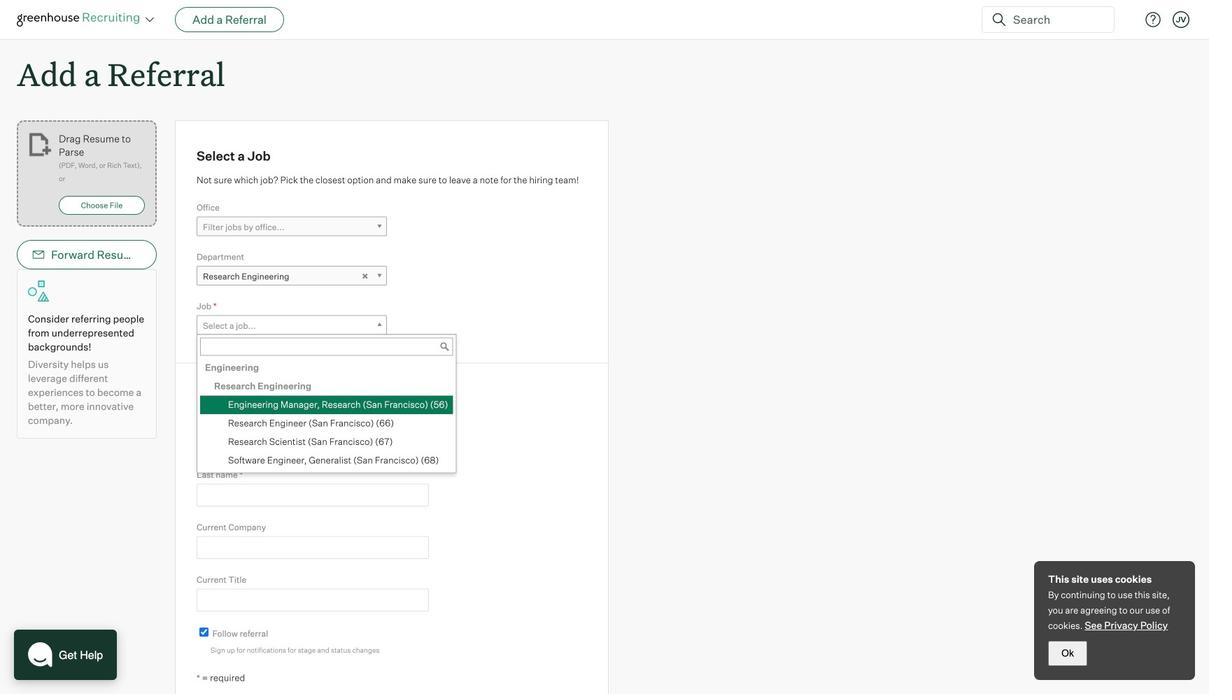 Task type: describe. For each thing, give the bounding box(es) containing it.
2 option from the top
[[200, 377, 453, 396]]

4 option from the top
[[200, 414, 453, 433]]

6 option from the top
[[200, 451, 453, 470]]

1 option from the top
[[200, 359, 453, 377]]

Top navigation search text field
[[1008, 6, 1105, 34]]



Task type: locate. For each thing, give the bounding box(es) containing it.
None text field
[[197, 484, 429, 507], [197, 536, 429, 559], [197, 589, 429, 611], [197, 484, 429, 507], [197, 536, 429, 559], [197, 589, 429, 611]]

option
[[200, 359, 453, 377], [200, 377, 453, 396], [200, 396, 453, 414], [200, 414, 453, 433], [200, 433, 453, 451], [200, 451, 453, 470]]

switch applications element
[[141, 11, 158, 28]]

switch applications image
[[144, 13, 155, 27]]

None checkbox
[[199, 627, 209, 637]]

None text field
[[200, 338, 453, 356], [197, 431, 429, 454], [200, 338, 453, 356], [197, 431, 429, 454]]

5 option from the top
[[200, 433, 453, 451]]

3 option from the top
[[200, 396, 453, 414]]



Task type: vqa. For each thing, say whether or not it's contained in the screenshot.
"Candidates" link
no



